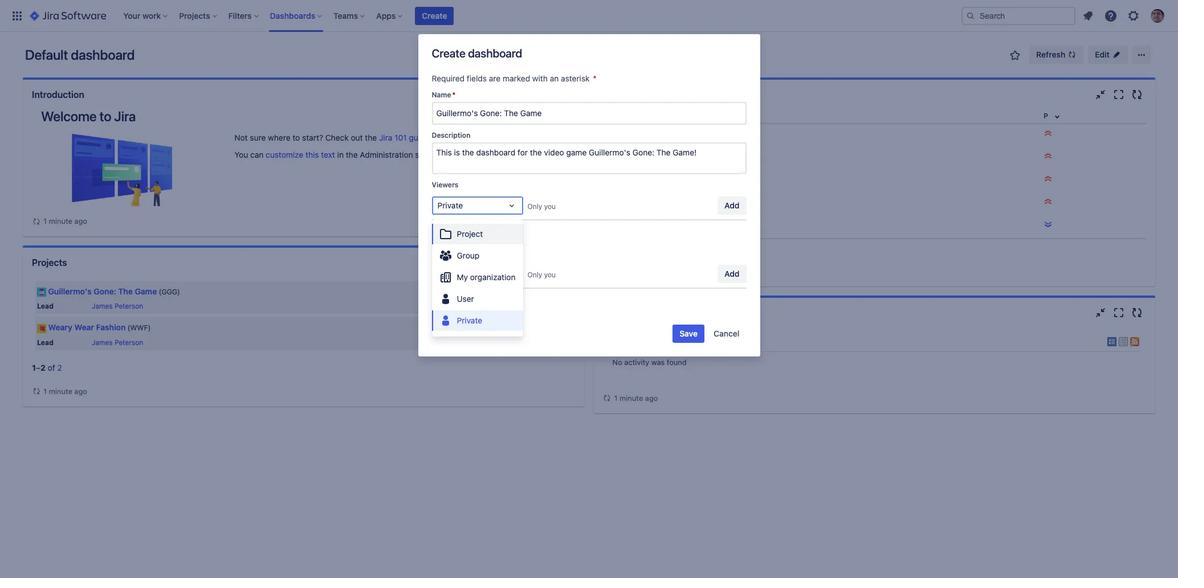 Task type: locate. For each thing, give the bounding box(es) containing it.
1 horizontal spatial weary
[[695, 129, 719, 139]]

1 vertical spatial add
[[725, 269, 740, 279]]

the
[[681, 129, 693, 139], [365, 133, 377, 143], [346, 150, 358, 160]]

james down guillermo's gone: the game link on the left
[[92, 302, 113, 311]]

open image
[[505, 199, 519, 213], [505, 267, 519, 281]]

1 vertical spatial only you
[[528, 271, 556, 279]]

ago
[[74, 217, 87, 226], [74, 387, 87, 396], [645, 394, 658, 403]]

1 james peterson link from the top
[[92, 302, 143, 311]]

no activity was found
[[613, 358, 687, 367]]

2 left of
[[41, 363, 46, 373]]

weary down guillermo's
[[48, 323, 72, 333]]

gg start screen
[[654, 221, 713, 230]]

wear inside assigned to me 'region'
[[721, 129, 740, 139]]

1 inside introduction region
[[43, 217, 47, 226]]

2 peterson from the top
[[115, 338, 143, 347]]

refresh assigned to me image
[[1131, 88, 1144, 101]]

(wwf)
[[127, 324, 151, 333]]

you
[[544, 202, 556, 211], [544, 271, 556, 279]]

design up accessories
[[711, 152, 737, 162]]

* right asterisk
[[593, 74, 597, 83]]

0 vertical spatial james
[[92, 302, 113, 311]]

brainstorm
[[654, 175, 694, 185]]

to left start?
[[293, 133, 300, 143]]

1 vertical spatial design
[[711, 152, 737, 162]]

0 vertical spatial lead
[[37, 302, 54, 311]]

guide
[[409, 133, 430, 143]]

1 only from the top
[[528, 202, 542, 211]]

1 minute ago down activity
[[614, 394, 658, 403]]

0 vertical spatial only you
[[528, 202, 556, 211]]

0 vertical spatial you
[[544, 202, 556, 211]]

dashboard
[[71, 47, 135, 63], [468, 47, 522, 60]]

1 vertical spatial james
[[92, 338, 113, 347]]

private
[[438, 201, 463, 210], [452, 229, 478, 239], [456, 269, 481, 279], [452, 297, 478, 307], [457, 316, 482, 326]]

james for wear
[[92, 338, 113, 347]]

1 dashboard from the left
[[71, 47, 135, 63]]

jira right welcome
[[114, 108, 136, 124]]

0 horizontal spatial jira
[[114, 108, 136, 124]]

*
[[593, 74, 597, 83], [452, 91, 456, 99]]

projects region
[[32, 278, 576, 398]]

james peterson link down guillermo's gone: the game (ggg)
[[92, 302, 143, 311]]

0 vertical spatial wear
[[721, 129, 740, 139]]

atlassian
[[448, 133, 481, 143]]

0 vertical spatial to
[[100, 108, 111, 124]]

1 horizontal spatial *
[[593, 74, 597, 83]]

asterisk
[[561, 74, 590, 83]]

the up wwf-2 product listing design silos
[[681, 129, 693, 139]]

2 highest image from the top
[[1044, 197, 1053, 206]]

create dashboard
[[432, 47, 522, 60]]

2 horizontal spatial 2
[[644, 152, 649, 162]]

1 vertical spatial highest image
[[1044, 152, 1053, 161]]

0 vertical spatial highest image
[[1044, 129, 1053, 138]]

start
[[667, 221, 685, 230]]

0 horizontal spatial the
[[346, 150, 358, 160]]

2 dashboard from the left
[[468, 47, 522, 60]]

1 horizontal spatial 2
[[57, 363, 62, 373]]

minute inside projects region
[[49, 387, 72, 396]]

the right out
[[365, 133, 377, 143]]

create up create dashboard
[[422, 11, 447, 20]]

1 vertical spatial only
[[528, 271, 542, 279]]

2 james peterson link from the top
[[92, 338, 143, 347]]

1 down no
[[614, 394, 618, 403]]

0 horizontal spatial weary
[[48, 323, 72, 333]]

2
[[644, 152, 649, 162], [41, 363, 46, 373], [57, 363, 62, 373]]

minute inside activity streams region
[[620, 394, 643, 403]]

0 vertical spatial james peterson link
[[92, 302, 143, 311]]

1 you from the top
[[544, 202, 556, 211]]

ago inside activity streams region
[[645, 394, 658, 403]]

an arrow curved in a circular way on the button that refreshes the dashboard image inside activity streams region
[[603, 394, 612, 403]]

design the weary wear site
[[654, 129, 755, 139]]

2 james peterson from the top
[[92, 338, 143, 347]]

default dashboard
[[25, 47, 135, 63]]

dashboard up are
[[468, 47, 522, 60]]

1 right an arrow curved in a circular way on the button that refreshes the dashboard image
[[43, 387, 47, 396]]

create inside button
[[422, 11, 447, 20]]

2 only you from the top
[[528, 271, 556, 279]]

your
[[610, 334, 637, 350]]

0 vertical spatial add button
[[718, 197, 747, 215]]

only for editors
[[528, 271, 542, 279]]

2 horizontal spatial the
[[681, 129, 693, 139]]

p
[[1044, 112, 1049, 120]]

an arrow curved in a circular way on the button that refreshes the dashboard image inside introduction region
[[32, 217, 41, 226]]

1 horizontal spatial dashboard
[[468, 47, 522, 60]]

jira software image
[[30, 9, 106, 23], [30, 9, 106, 23]]

private down user
[[457, 316, 482, 326]]

to right welcome
[[100, 108, 111, 124]]

an arrow curved in a circular way on the button that refreshes the dashboard image for introduction region
[[32, 217, 41, 226]]

1 up projects
[[43, 217, 47, 226]]

0 horizontal spatial wear
[[74, 323, 94, 333]]

1 – 2 of 2
[[32, 363, 62, 373]]

1 peterson from the top
[[115, 302, 143, 311]]

2 you from the top
[[544, 271, 556, 279]]

training
[[483, 133, 511, 143]]

create banner
[[0, 0, 1179, 32]]

peterson down "the"
[[115, 302, 143, 311]]

1 for activity streams region
[[614, 394, 618, 403]]

ago for projects
[[74, 387, 87, 396]]

star default dashboard image
[[1009, 48, 1022, 62]]

this
[[306, 150, 319, 160]]

add for editors
[[725, 269, 740, 279]]

design up "product"
[[654, 129, 679, 139]]

1 open image from the top
[[505, 199, 519, 213]]

ggg-1 link
[[621, 221, 646, 230]]

1 left gg
[[642, 221, 646, 230]]

1 for introduction region
[[43, 217, 47, 226]]

name *
[[432, 91, 456, 99]]

0 vertical spatial *
[[593, 74, 597, 83]]

1 james from the top
[[92, 302, 113, 311]]

fields
[[467, 74, 487, 83]]

activity streams region
[[603, 328, 1147, 405]]

Viewers text field
[[438, 200, 440, 212]]

james peterson down fashion
[[92, 338, 143, 347]]

1 vertical spatial add button
[[718, 265, 747, 283]]

james peterson link down fashion
[[92, 338, 143, 347]]

create for create
[[422, 11, 447, 20]]

2 only from the top
[[528, 271, 542, 279]]

peterson for fashion
[[115, 338, 143, 347]]

2 link
[[57, 363, 62, 373]]

maximize introduction image
[[541, 88, 555, 101]]

2 right of
[[57, 363, 62, 373]]

1 horizontal spatial wear
[[721, 129, 740, 139]]

james down the weary wear fashion (wwf)
[[92, 338, 113, 347]]

0 vertical spatial an arrow curved in a circular way on the button that refreshes the dashboard image
[[32, 217, 41, 226]]

the right the in
[[346, 150, 358, 160]]

1 horizontal spatial an arrow curved in a circular way on the button that refreshes the dashboard image
[[603, 394, 612, 403]]

2 add from the top
[[725, 269, 740, 279]]

wear left site
[[721, 129, 740, 139]]

minute down activity
[[620, 394, 643, 403]]

1 vertical spatial you
[[544, 271, 556, 279]]

introduction region
[[32, 108, 576, 228]]

minute down 2 link
[[49, 387, 72, 396]]

1 vertical spatial create
[[432, 47, 466, 60]]

weary up product listing design silos link at top
[[695, 129, 719, 139]]

1 vertical spatial highest image
[[1044, 197, 1053, 206]]

gone:
[[94, 287, 116, 296]]

lead down guillermo's
[[37, 302, 54, 311]]

1 vertical spatial wear
[[74, 323, 94, 333]]

an arrow curved in a circular way on the button that refreshes the dashboard image
[[32, 217, 41, 226], [603, 394, 612, 403]]

1 minute ago
[[43, 217, 87, 226], [43, 387, 87, 396], [614, 394, 658, 403]]

are
[[489, 74, 501, 83]]

customize
[[266, 150, 303, 160]]

refresh image
[[1068, 50, 1077, 59]]

accessories
[[696, 175, 740, 185]]

0 vertical spatial only
[[528, 202, 542, 211]]

create
[[422, 11, 447, 20], [432, 47, 466, 60]]

name
[[432, 91, 451, 99]]

1 james peterson from the top
[[92, 302, 143, 311]]

add button
[[718, 197, 747, 215], [718, 265, 747, 283]]

add button for viewers
[[718, 197, 747, 215]]

open image for viewers
[[505, 199, 519, 213]]

save button
[[673, 325, 705, 343]]

dashboard for default dashboard
[[71, 47, 135, 63]]

* right name on the left top
[[452, 91, 456, 99]]

0 horizontal spatial 2
[[41, 363, 46, 373]]

1 minute ago down 2 link
[[43, 387, 87, 396]]

only
[[528, 202, 542, 211], [528, 271, 542, 279]]

0 vertical spatial open image
[[505, 199, 519, 213]]

1 vertical spatial to
[[293, 133, 300, 143]]

private down group
[[456, 269, 481, 279]]

2 lead from the top
[[37, 338, 54, 347]]

group
[[457, 251, 480, 261]]

minute up projects
[[49, 217, 72, 226]]

1 only you from the top
[[528, 202, 556, 211]]

1 vertical spatial peterson
[[115, 338, 143, 347]]

default
[[25, 47, 68, 63]]

you can customize this text in the administration section.
[[234, 150, 445, 160]]

james peterson for the
[[92, 302, 143, 311]]

0 horizontal spatial design
[[654, 129, 679, 139]]

james for gone:
[[92, 302, 113, 311]]

highest image
[[1044, 129, 1053, 138], [1044, 152, 1053, 161]]

1 minute ago inside projects region
[[43, 387, 87, 396]]

None field
[[433, 103, 746, 124]]

1 minute ago inside introduction region
[[43, 217, 87, 226]]

ago inside introduction region
[[74, 217, 87, 226]]

dashboard right default
[[71, 47, 135, 63]]

2 highest image from the top
[[1044, 152, 1053, 161]]

brainstorm accessories
[[654, 175, 740, 185]]

0 vertical spatial create
[[422, 11, 447, 20]]

0 vertical spatial jira
[[114, 108, 136, 124]]

1 vertical spatial weary
[[48, 323, 72, 333]]

james peterson link
[[92, 302, 143, 311], [92, 338, 143, 347]]

2 left "product"
[[644, 152, 649, 162]]

0 vertical spatial weary
[[695, 129, 719, 139]]

1 vertical spatial lead
[[37, 338, 54, 347]]

highest image
[[1044, 174, 1053, 184], [1044, 197, 1053, 206]]

2 add button from the top
[[718, 265, 747, 283]]

1 vertical spatial james peterson
[[92, 338, 143, 347]]

.
[[538, 133, 540, 143]]

0 vertical spatial james peterson
[[92, 302, 143, 311]]

0 vertical spatial highest image
[[1044, 174, 1053, 184]]

1 minute ago up projects
[[43, 217, 87, 226]]

1 add from the top
[[725, 201, 740, 210]]

1 add button from the top
[[718, 197, 747, 215]]

ggg-1
[[621, 221, 646, 230]]

1 vertical spatial james peterson link
[[92, 338, 143, 347]]

design
[[654, 129, 679, 139], [711, 152, 737, 162]]

you
[[234, 150, 248, 160]]

1 vertical spatial *
[[452, 91, 456, 99]]

create up required
[[432, 47, 466, 60]]

jira left 101
[[379, 133, 393, 143]]

0 vertical spatial add
[[725, 201, 740, 210]]

project
[[457, 229, 483, 239]]

lead
[[37, 302, 54, 311], [37, 338, 54, 347]]

1 vertical spatial jira
[[379, 133, 393, 143]]

0 vertical spatial peterson
[[115, 302, 143, 311]]

james peterson
[[92, 302, 143, 311], [92, 338, 143, 347]]

2 open image from the top
[[505, 267, 519, 281]]

wear left fashion
[[74, 323, 94, 333]]

sure
[[250, 133, 266, 143]]

weary
[[695, 129, 719, 139], [48, 323, 72, 333]]

only you
[[528, 202, 556, 211], [528, 271, 556, 279]]

2 james from the top
[[92, 338, 113, 347]]

lead for guillermo's gone: the game
[[37, 302, 54, 311]]

ago inside projects region
[[74, 387, 87, 396]]

james peterson down guillermo's gone: the game (ggg)
[[92, 302, 143, 311]]

peterson down '(wwf)'
[[115, 338, 143, 347]]

1 lead from the top
[[37, 302, 54, 311]]

minute inside introduction region
[[49, 217, 72, 226]]

lead up 1 – 2 of 2
[[37, 338, 54, 347]]

text
[[321, 150, 335, 160]]

minute for introduction
[[49, 217, 72, 226]]

editors
[[432, 249, 456, 258]]

0 horizontal spatial dashboard
[[71, 47, 135, 63]]

in
[[337, 150, 344, 160]]

marked
[[503, 74, 530, 83]]

0 horizontal spatial an arrow curved in a circular way on the button that refreshes the dashboard image
[[32, 217, 41, 226]]

jira
[[114, 108, 136, 124], [379, 133, 393, 143]]

site
[[742, 129, 755, 139]]

maximize assigned to me image
[[1112, 88, 1126, 101]]

1 inside activity streams region
[[614, 394, 618, 403]]

1 vertical spatial open image
[[505, 267, 519, 281]]

wear
[[721, 129, 740, 139], [74, 323, 94, 333]]

1 vertical spatial an arrow curved in a circular way on the button that refreshes the dashboard image
[[603, 394, 612, 403]]

1 minute ago inside activity streams region
[[614, 394, 658, 403]]

assigned to me region
[[603, 109, 1147, 278]]

open image for editors
[[505, 267, 519, 281]]

james peterson for fashion
[[92, 338, 143, 347]]



Task type: vqa. For each thing, say whether or not it's contained in the screenshot.
Your profile and preferences icon at the right of page
no



Task type: describe. For each thing, give the bounding box(es) containing it.
with
[[533, 74, 548, 83]]

james peterson link for fashion
[[92, 338, 143, 347]]

and
[[432, 133, 445, 143]]

only you for viewers
[[528, 202, 556, 211]]

private down viewers
[[438, 201, 463, 210]]

cancel button
[[707, 325, 747, 343]]

1 horizontal spatial the
[[365, 133, 377, 143]]

welcome
[[41, 108, 97, 124]]

course
[[513, 133, 538, 143]]

add button for editors
[[718, 265, 747, 283]]

found
[[667, 358, 687, 367]]

task image
[[607, 153, 616, 162]]

of
[[48, 363, 55, 373]]

you for viewers
[[544, 202, 556, 211]]

welcome to jira
[[41, 108, 136, 124]]

cancel
[[714, 329, 740, 339]]

lowest image
[[1044, 220, 1053, 229]]

wwf-2 link
[[621, 152, 649, 162]]

Search field
[[962, 7, 1076, 25]]

listing
[[685, 152, 709, 162]]

wwf-
[[621, 152, 644, 162]]

minute for projects
[[49, 387, 72, 396]]

company
[[640, 334, 697, 350]]

refresh button
[[1030, 46, 1084, 64]]

activity
[[625, 358, 650, 367]]

1 minute ago for projects
[[43, 387, 87, 396]]

where
[[268, 133, 291, 143]]

search image
[[966, 11, 976, 20]]

screen
[[688, 221, 713, 230]]

1 highest image from the top
[[1044, 174, 1053, 184]]

james peterson link for the
[[92, 302, 143, 311]]

private up group
[[452, 229, 478, 239]]

user
[[457, 294, 474, 304]]

refresh activity streams image
[[1131, 306, 1144, 320]]

not
[[234, 133, 248, 143]]

guillermo's
[[48, 287, 92, 296]]

guillermo's gone: the game link
[[48, 287, 157, 296]]

can
[[250, 150, 264, 160]]

the
[[118, 287, 133, 296]]

introduction
[[32, 90, 84, 100]]

my organization
[[457, 273, 516, 282]]

jira 101 guide link
[[379, 133, 430, 143]]

weary inside projects region
[[48, 323, 72, 333]]

the inside assigned to me 'region'
[[681, 129, 693, 139]]

customize this text link
[[266, 150, 335, 160]]

maximize activity streams image
[[1112, 306, 1126, 320]]

brainstorm accessories link
[[654, 175, 740, 185]]

1 horizontal spatial design
[[711, 152, 737, 162]]

no
[[613, 358, 623, 367]]

my
[[457, 273, 468, 282]]

add for viewers
[[725, 201, 740, 210]]

–
[[36, 363, 41, 373]]

required
[[432, 74, 465, 83]]

required fields are marked with an asterisk *
[[432, 74, 597, 83]]

edit icon image
[[1112, 50, 1122, 59]]

ago for introduction
[[74, 217, 87, 226]]

Description text field
[[432, 143, 747, 174]]

0 horizontal spatial *
[[452, 91, 456, 99]]

not sure where to start? check out the jira 101 guide and atlassian training course .
[[234, 133, 540, 143]]

0 horizontal spatial to
[[100, 108, 111, 124]]

product listing design silos link
[[654, 152, 757, 162]]

1 horizontal spatial jira
[[379, 133, 393, 143]]

projects
[[32, 258, 67, 268]]

section.
[[415, 150, 445, 160]]

start?
[[302, 133, 323, 143]]

viewers
[[432, 181, 459, 189]]

weary inside assigned to me 'region'
[[695, 129, 719, 139]]

lead for weary wear fashion
[[37, 338, 54, 347]]

an arrow curved in a circular way on the button that refreshes the dashboard image for activity streams region
[[603, 394, 612, 403]]

primary element
[[7, 0, 962, 32]]

peterson for the
[[115, 302, 143, 311]]

minimize assigned to me image
[[1094, 88, 1108, 101]]

an
[[550, 74, 559, 83]]

private down my on the left of page
[[452, 297, 478, 307]]

out
[[351, 133, 363, 143]]

refresh introduction image
[[560, 88, 573, 101]]

silos
[[739, 152, 757, 162]]

gg start screen link
[[654, 221, 713, 230]]

2 inside assigned to me 'region'
[[644, 152, 649, 162]]

1 inside assigned to me 'region'
[[642, 221, 646, 230]]

you for editors
[[544, 271, 556, 279]]

minimize introduction image
[[523, 88, 537, 101]]

1 highest image from the top
[[1044, 129, 1053, 138]]

dashboard for create dashboard
[[468, 47, 522, 60]]

epic image
[[607, 221, 616, 230]]

atlassian training course link
[[448, 133, 538, 143]]

fashion
[[96, 323, 126, 333]]

1 for projects region
[[43, 387, 47, 396]]

ggg-
[[621, 221, 642, 230]]

create button
[[415, 7, 454, 25]]

edit link
[[1089, 46, 1128, 64]]

only for viewers
[[528, 202, 542, 211]]

an arrow curved in a circular way on the button that refreshes the dashboard image
[[32, 387, 41, 396]]

minimize activity streams image
[[1094, 306, 1108, 320]]

wear inside projects region
[[74, 323, 94, 333]]

game
[[135, 287, 157, 296]]

weary wear fashion link
[[48, 323, 126, 333]]

gg
[[654, 221, 665, 230]]

1 minute ago for introduction
[[43, 217, 87, 226]]

0 vertical spatial design
[[654, 129, 679, 139]]

refresh
[[1037, 50, 1066, 59]]

edit
[[1095, 50, 1110, 59]]

your company jira
[[610, 334, 728, 350]]

1 horizontal spatial to
[[293, 133, 300, 143]]

101
[[395, 133, 407, 143]]

was
[[652, 358, 665, 367]]

administration
[[360, 150, 413, 160]]

weary wear fashion (wwf)
[[48, 323, 151, 333]]

description
[[432, 131, 471, 140]]

create for create dashboard
[[432, 47, 466, 60]]

guillermo's gone: the game (ggg)
[[48, 287, 180, 296]]

1 left of
[[32, 363, 36, 373]]

wwf-2 product listing design silos
[[621, 152, 757, 162]]

(ggg)
[[159, 288, 180, 296]]

only you for editors
[[528, 271, 556, 279]]

product
[[654, 152, 683, 162]]

organization
[[470, 273, 516, 282]]

save
[[680, 329, 698, 339]]

check
[[325, 133, 349, 143]]



